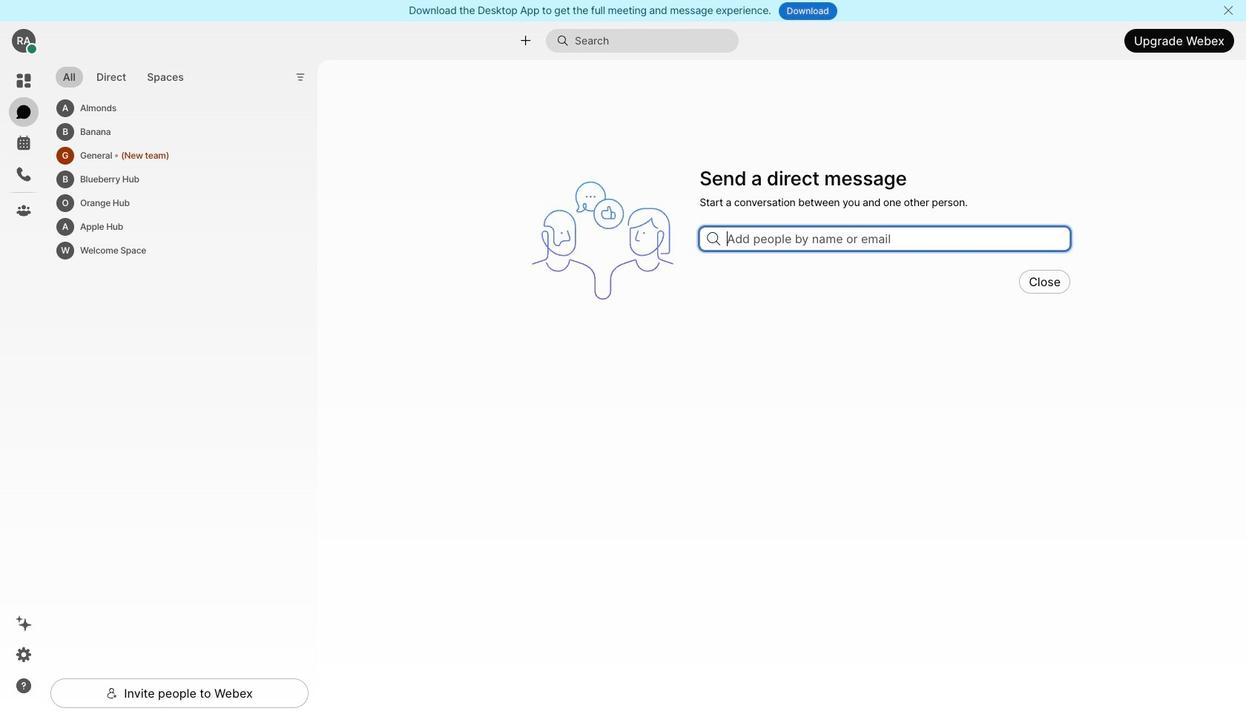 Task type: describe. For each thing, give the bounding box(es) containing it.
welcome space list item
[[53, 239, 297, 262]]

start a conversation between you and one other person. image
[[525, 163, 691, 319]]

(new team) element
[[121, 147, 169, 164]]

banana list item
[[53, 120, 297, 144]]

orange hub list item
[[53, 191, 297, 215]]



Task type: locate. For each thing, give the bounding box(es) containing it.
tab list
[[52, 58, 195, 92]]

blueberry hub list item
[[53, 167, 297, 191]]

navigation
[[0, 60, 48, 715]]

cancel_16 image
[[1223, 4, 1235, 16]]

general list item
[[53, 144, 297, 167]]

search_18 image
[[707, 233, 721, 246]]

Add people by name or email text field
[[700, 227, 1071, 251]]

webex tab list
[[9, 66, 39, 226]]

almonds list item
[[53, 96, 297, 120]]

apple hub list item
[[53, 215, 297, 239]]



